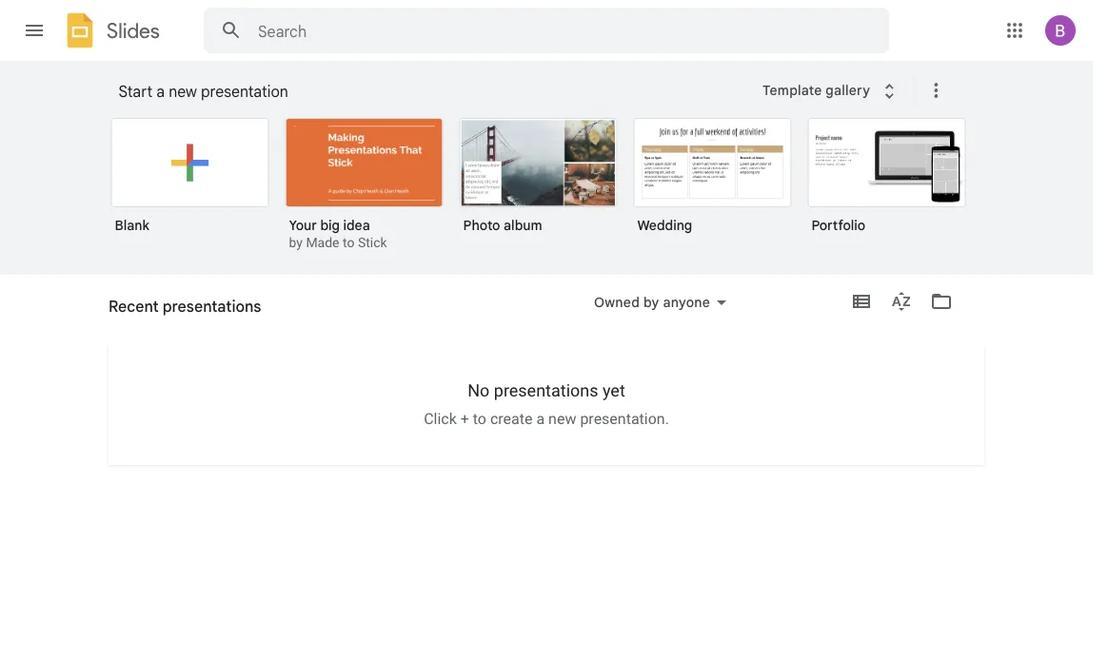 Task type: locate. For each thing, give the bounding box(es) containing it.
gallery
[[826, 82, 870, 99]]

create
[[490, 410, 533, 428]]

1 horizontal spatial to
[[473, 410, 486, 428]]

no
[[468, 381, 490, 401]]

new
[[169, 82, 197, 101], [548, 410, 576, 428]]

a right create at the left
[[536, 410, 545, 428]]

photo album option
[[459, 118, 617, 248]]

0 vertical spatial by
[[289, 235, 303, 251]]

0 vertical spatial to
[[343, 235, 355, 251]]

1 horizontal spatial new
[[548, 410, 576, 428]]

start
[[119, 82, 152, 101]]

owned by anyone
[[594, 294, 710, 311]]

0 horizontal spatial a
[[156, 82, 165, 101]]

presentation
[[201, 82, 288, 101]]

search image
[[212, 11, 250, 50]]

recent presentations
[[109, 297, 261, 316], [109, 305, 242, 321]]

a
[[156, 82, 165, 101], [536, 410, 545, 428]]

a inside no presentations yet click + to create a new presentation.
[[536, 410, 545, 428]]

wedding
[[637, 217, 692, 234]]

1 vertical spatial a
[[536, 410, 545, 428]]

new right start
[[169, 82, 197, 101]]

start a new presentation
[[119, 82, 288, 101]]

made to stick link
[[306, 235, 387, 251]]

1 vertical spatial to
[[473, 410, 486, 428]]

1 horizontal spatial by
[[643, 294, 659, 311]]

by down your
[[289, 235, 303, 251]]

owned
[[594, 294, 640, 311]]

by
[[289, 235, 303, 251], [643, 294, 659, 311]]

presentations
[[163, 297, 261, 316], [156, 305, 242, 321], [494, 381, 598, 401]]

1 vertical spatial by
[[643, 294, 659, 311]]

idea
[[343, 217, 370, 234]]

no presentations yet region
[[109, 381, 984, 428]]

owned by anyone button
[[582, 291, 739, 314]]

slides
[[107, 18, 160, 43]]

0 vertical spatial new
[[169, 82, 197, 101]]

to down idea
[[343, 235, 355, 251]]

to inside your big idea by made to stick
[[343, 235, 355, 251]]

1 vertical spatial new
[[548, 410, 576, 428]]

list box
[[111, 114, 987, 276]]

1 recent from the top
[[109, 297, 159, 316]]

more actions. image
[[921, 79, 948, 102]]

to
[[343, 235, 355, 251], [473, 410, 486, 428]]

0 vertical spatial a
[[156, 82, 165, 101]]

a right start
[[156, 82, 165, 101]]

presentations inside heading
[[163, 297, 261, 316]]

recent
[[109, 297, 159, 316], [109, 305, 152, 321]]

0 horizontal spatial new
[[169, 82, 197, 101]]

slides link
[[61, 11, 160, 53]]

by right owned at the top right
[[643, 294, 659, 311]]

to right +
[[473, 410, 486, 428]]

start a new presentation heading
[[119, 61, 750, 122]]

new right create at the left
[[548, 410, 576, 428]]

0 horizontal spatial by
[[289, 235, 303, 251]]

to inside no presentations yet click + to create a new presentation.
[[473, 410, 486, 428]]

new inside start a new presentation heading
[[169, 82, 197, 101]]

1 horizontal spatial a
[[536, 410, 545, 428]]

None search field
[[204, 8, 889, 53]]

a inside heading
[[156, 82, 165, 101]]

album
[[504, 217, 542, 234]]

0 horizontal spatial to
[[343, 235, 355, 251]]

recent presentations heading
[[109, 275, 261, 336]]

2 recent from the top
[[109, 305, 152, 321]]



Task type: describe. For each thing, give the bounding box(es) containing it.
blank
[[115, 217, 149, 234]]

to for big
[[343, 235, 355, 251]]

photo
[[463, 217, 500, 234]]

template
[[763, 82, 822, 99]]

portfolio
[[812, 217, 866, 234]]

+
[[461, 410, 469, 428]]

blank option
[[111, 118, 269, 248]]

list box containing blank
[[111, 114, 987, 276]]

template gallery
[[763, 82, 870, 99]]

recent inside heading
[[109, 297, 159, 316]]

by inside your big idea by made to stick
[[289, 235, 303, 251]]

photo album
[[463, 217, 542, 234]]

1 recent presentations from the top
[[109, 297, 261, 316]]

new inside no presentations yet click + to create a new presentation.
[[548, 410, 576, 428]]

your big idea by made to stick
[[289, 217, 387, 251]]

Search bar text field
[[258, 22, 842, 41]]

your big idea option
[[285, 118, 443, 253]]

anyone
[[663, 294, 710, 311]]

presentations inside no presentations yet click + to create a new presentation.
[[494, 381, 598, 401]]

2 recent presentations from the top
[[109, 305, 242, 321]]

yet
[[603, 381, 625, 401]]

main menu image
[[23, 19, 46, 42]]

stick
[[358, 235, 387, 251]]

no presentations yet click + to create a new presentation.
[[424, 381, 669, 428]]

to for presentations
[[473, 410, 486, 428]]

template gallery button
[[750, 73, 913, 108]]

wedding option
[[634, 118, 792, 248]]

by inside owned by anyone popup button
[[643, 294, 659, 311]]

made
[[306, 235, 339, 251]]

big
[[320, 217, 340, 234]]

presentation.
[[580, 410, 669, 428]]

portfolio option
[[808, 118, 966, 248]]

your
[[289, 217, 317, 234]]

click
[[424, 410, 457, 428]]



Task type: vqa. For each thing, say whether or not it's contained in the screenshot.
new
yes



